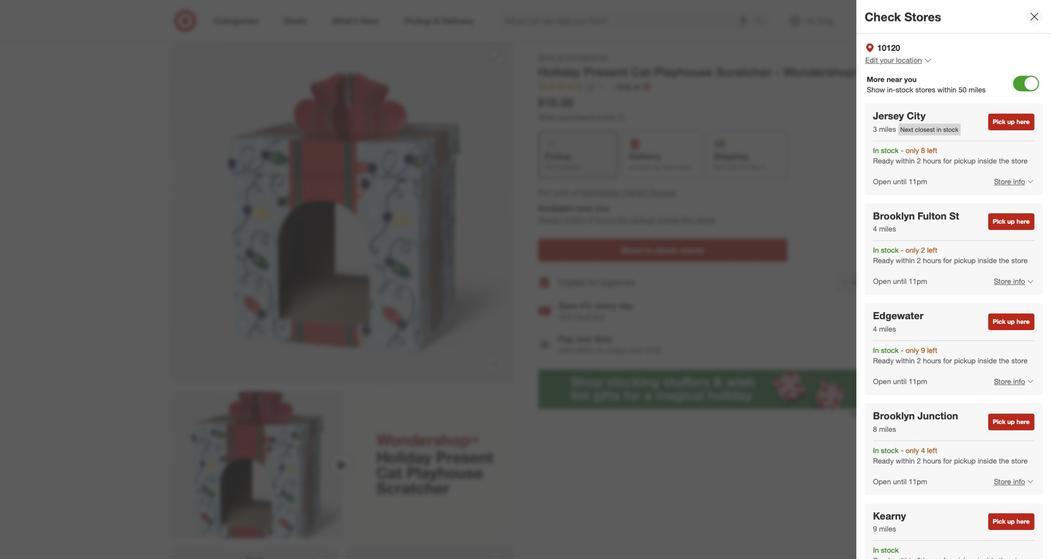 Task type: describe. For each thing, give the bounding box(es) containing it.
check
[[865, 9, 901, 24]]

kearny
[[873, 510, 906, 521]]

in stock - only 9 left ready within 2 hours for pickup inside the store
[[873, 346, 1028, 365]]

delivery as soon as 7pm today
[[629, 151, 692, 171]]

add
[[851, 278, 862, 286]]

trees
[[318, 20, 335, 29]]

location
[[896, 55, 922, 64]]

ready for jersey city
[[873, 156, 894, 165]]

open until 11pm for 3
[[873, 177, 927, 186]]

store for edgewater
[[994, 377, 1011, 386]]

4 inside 'brooklyn fulton st 4 miles'
[[873, 224, 877, 233]]

pickup
[[545, 151, 572, 162]]

2 / from the left
[[213, 20, 216, 29]]

pickup for edgewater
[[954, 356, 976, 365]]

by
[[731, 163, 737, 171]]

day
[[619, 300, 633, 311]]

stock inside "button"
[[656, 245, 677, 255]]

stock inside "in stock - only 4 left ready within 2 hours for pickup inside the store"
[[881, 446, 899, 455]]

not sold at manhattan herald square
[[538, 187, 676, 198]]

3 / from the left
[[262, 20, 264, 29]]

2 for jersey city
[[917, 156, 921, 165]]

pick up here button for jersey city
[[988, 113, 1034, 130]]

the for brooklyn junction
[[999, 456, 1009, 465]]

check stores
[[865, 9, 941, 24]]

shop all wondershop holiday present cat playhouse scratcher - wondershop™
[[538, 52, 861, 79]]

herald
[[623, 187, 648, 198]]

store for brooklyn fulton st
[[1011, 256, 1028, 265]]

shop
[[538, 52, 555, 61]]

stores
[[904, 9, 941, 24]]

square
[[650, 187, 676, 198]]

every
[[595, 300, 616, 311]]

only for 4
[[906, 346, 919, 354]]

available
[[556, 163, 581, 171]]

pick up here button for kearny
[[988, 514, 1034, 530]]

show in-stock stores
[[621, 245, 704, 255]]

in stock - only 4 left ready within 2 hours for pickup inside the store
[[873, 446, 1028, 465]]

with inside save 5% every day with redcard
[[559, 312, 573, 321]]

search button
[[750, 9, 775, 34]]

0 horizontal spatial over
[[575, 334, 593, 344]]

stock inside in stock - only 9 left ready within 2 hours for pickup inside the store
[[881, 346, 899, 354]]

near for in-
[[887, 75, 902, 83]]

more near you show in-stock stores within 50 miles
[[867, 75, 986, 94]]

pick for brooklyn fulton st
[[993, 218, 1006, 225]]

store info button for brooklyn junction
[[987, 470, 1034, 493]]

here for edgewater
[[1017, 318, 1030, 325]]

brooklyn for brooklyn junction
[[873, 409, 915, 421]]

open for brooklyn junction
[[873, 477, 891, 486]]

item
[[864, 278, 876, 286]]

wondershop™
[[783, 64, 861, 79]]

within for brooklyn fulton st
[[896, 256, 915, 265]]

pick up here for edgewater
[[993, 318, 1030, 325]]

city
[[907, 109, 926, 121]]

open for edgewater
[[873, 377, 891, 386]]

pay over time with affirm on orders over $100
[[559, 334, 661, 354]]

left for edgewater
[[927, 346, 937, 354]]

info for jersey city
[[1013, 177, 1025, 186]]

pick for kearny
[[993, 518, 1006, 526]]

1 horizontal spatial 1
[[871, 11, 874, 17]]

image gallery element
[[171, 40, 513, 559]]

0 horizontal spatial at
[[572, 187, 579, 198]]

inside for brooklyn junction
[[978, 456, 997, 465]]

orders
[[607, 346, 628, 354]]

1 inside shipping get it by fri, dec 1
[[762, 163, 765, 171]]

pick up here button for edgewater
[[988, 314, 1034, 330]]

st
[[949, 209, 959, 221]]

What can we help you find? suggestions appear below search field
[[499, 9, 758, 32]]

1 vertical spatial advertisement region
[[538, 370, 881, 409]]

1 vertical spatial over
[[630, 346, 644, 354]]

hours for brooklyn fulton st
[[923, 256, 941, 265]]

only for junction
[[906, 446, 919, 455]]

store info button for edgewater
[[987, 370, 1034, 393]]

info for edgewater
[[1013, 377, 1025, 386]]

35 link
[[538, 81, 605, 93]]

today
[[676, 163, 692, 171]]

in stock
[[873, 546, 899, 555]]

in for edgewater
[[873, 346, 879, 354]]

store info for brooklyn fulton st
[[994, 277, 1025, 286]]

cat scratchers, trees & towers link
[[266, 20, 367, 29]]

edit your location
[[865, 55, 922, 64]]

until for 3
[[893, 177, 907, 186]]

store for jersey city
[[994, 177, 1011, 186]]

on
[[596, 346, 605, 354]]

info for brooklyn junction
[[1013, 477, 1025, 486]]

pets
[[197, 20, 211, 29]]

$15.00
[[538, 95, 574, 109]]

info for brooklyn fulton st
[[1013, 277, 1025, 286]]

jersey city 3 miles next closest in stock
[[873, 109, 958, 133]]

stores inside more near you show in-stock stores within 50 miles
[[915, 85, 935, 94]]

target / pets / cat supplies / cat scratchers, trees & towers
[[171, 20, 367, 29]]

search
[[750, 16, 775, 27]]

inside for jersey city
[[978, 156, 997, 165]]

only
[[616, 82, 632, 91]]

all
[[557, 52, 564, 61]]

for for brooklyn fulton st
[[943, 256, 952, 265]]

store for edgewater
[[1011, 356, 1028, 365]]

brooklyn fulton st 4 miles
[[873, 209, 959, 233]]

- for brooklyn junction
[[901, 446, 904, 455]]

playhouse
[[654, 64, 713, 79]]

edgewater
[[873, 309, 924, 321]]

4 inside edgewater 4 miles
[[873, 324, 877, 333]]

in- inside show in-stock stores "button"
[[645, 245, 656, 255]]

store info button for jersey city
[[987, 170, 1034, 193]]

not inside pickup not available
[[545, 163, 555, 171]]

ready for brooklyn fulton st
[[873, 256, 894, 265]]

up for edgewater
[[1007, 318, 1015, 325]]

5%
[[580, 300, 593, 311]]

add item button
[[837, 274, 881, 291]]

available near you ready within 2 hours for pickup inside the store
[[538, 203, 715, 225]]

11pm for fulton
[[909, 277, 927, 286]]

miles inside 'brooklyn fulton st 4 miles'
[[879, 224, 896, 233]]

0 vertical spatial at
[[634, 82, 641, 91]]

available
[[538, 203, 573, 214]]

fulton
[[918, 209, 947, 221]]

inside for brooklyn fulton st
[[978, 256, 997, 265]]

in
[[937, 125, 942, 133]]

within for brooklyn junction
[[896, 456, 915, 465]]

add item
[[851, 278, 876, 286]]

for for brooklyn junction
[[943, 456, 952, 465]]

sponsored
[[850, 410, 881, 418]]

store info for edgewater
[[994, 377, 1025, 386]]

- for brooklyn fulton st
[[901, 246, 904, 254]]

as
[[629, 163, 636, 171]]

up for brooklyn junction
[[1007, 418, 1015, 426]]

open until 11pm for miles
[[873, 377, 927, 386]]

left for brooklyn junction
[[927, 446, 937, 455]]

get
[[714, 163, 724, 171]]

for for jersey city
[[943, 156, 952, 165]]

open until 11pm for st
[[873, 277, 927, 286]]

towers
[[344, 20, 367, 29]]

until for 8
[[893, 477, 907, 486]]

- for jersey city
[[901, 146, 904, 154]]

only for fulton
[[906, 246, 919, 254]]

edgewater 4 miles
[[873, 309, 924, 333]]

redcard
[[575, 312, 604, 321]]

pets link
[[197, 20, 211, 29]]

8 inside the in stock - only 8 left ready within 2 hours for pickup inside the store
[[921, 146, 925, 154]]

as
[[654, 163, 660, 171]]

1 horizontal spatial cat
[[266, 20, 277, 29]]

11pm for junction
[[909, 477, 927, 486]]

2 for edgewater
[[917, 356, 921, 365]]

eligible
[[559, 277, 585, 287]]

store for jersey city
[[1011, 156, 1028, 165]]

7pm
[[662, 163, 674, 171]]

brooklyn for brooklyn fulton st
[[873, 209, 915, 221]]

here for jersey city
[[1017, 118, 1030, 125]]

dec
[[749, 163, 760, 171]]

junction
[[918, 409, 958, 421]]

more
[[867, 75, 885, 83]]

hours inside the available near you ready within 2 hours for pickup inside the store
[[595, 215, 616, 225]]

your
[[880, 55, 894, 64]]

4 inside "in stock - only 4 left ready within 2 hours for pickup inside the store"
[[921, 446, 925, 455]]

purchased
[[559, 112, 593, 121]]

miles inside brooklyn junction 8 miles
[[879, 424, 896, 433]]

save
[[559, 300, 578, 311]]

show in-stock stores button
[[538, 239, 787, 262]]

the for edgewater
[[999, 356, 1009, 365]]

holiday present cat playhouse scratcher - wondershop&#8482;, 3 of 10 image
[[171, 547, 338, 559]]

holiday present cat playhouse scratcher - wondershop&#8482;, 4 of 10 image
[[346, 547, 513, 559]]

holiday
[[538, 64, 580, 79]]

affirm
[[575, 346, 594, 354]]

pickup inside the available near you ready within 2 hours for pickup inside the store
[[630, 215, 655, 225]]

store info button for brooklyn fulton st
[[987, 270, 1034, 293]]

open until 11pm for 8
[[873, 477, 927, 486]]

wondershop
[[566, 52, 608, 61]]

for for edgewater
[[943, 356, 952, 365]]

edit your location button
[[865, 54, 933, 66]]

kearny 9 miles
[[873, 510, 906, 533]]

3
[[873, 124, 877, 133]]



Task type: vqa. For each thing, say whether or not it's contained in the screenshot.


Task type: locate. For each thing, give the bounding box(es) containing it.
check stores dialog
[[856, 0, 1051, 559]]

8 down closest
[[921, 146, 925, 154]]

1 info from the top
[[1013, 177, 1025, 186]]

store inside the in stock - only 8 left ready within 2 hours for pickup inside the store
[[1011, 156, 1028, 165]]

the for jersey city
[[999, 156, 1009, 165]]

1 horizontal spatial show
[[867, 85, 885, 94]]

only down brooklyn junction 8 miles
[[906, 446, 919, 455]]

within for edgewater
[[896, 356, 915, 365]]

brooklyn inside 'brooklyn fulton st 4 miles'
[[873, 209, 915, 221]]

0 horizontal spatial near
[[576, 203, 593, 214]]

pickup for brooklyn junction
[[954, 456, 976, 465]]

in- up jersey
[[887, 85, 896, 94]]

show
[[867, 85, 885, 94], [621, 245, 643, 255]]

4 store info from the top
[[994, 477, 1025, 486]]

only inside the in stock - only 8 left ready within 2 hours for pickup inside the store
[[906, 146, 919, 154]]

1 store info button from the top
[[987, 170, 1034, 193]]

0 vertical spatial 8
[[921, 146, 925, 154]]

cat right pets 'link'
[[218, 20, 229, 29]]

- down 'next'
[[901, 146, 904, 154]]

supplies
[[231, 20, 260, 29]]

1 horizontal spatial 9
[[921, 346, 925, 354]]

3 11pm from the top
[[909, 377, 927, 386]]

within down brooklyn junction 8 miles
[[896, 456, 915, 465]]

ready inside in stock - only 9 left ready within 2 hours for pickup inside the store
[[873, 356, 894, 365]]

miles inside jersey city 3 miles next closest in stock
[[879, 124, 896, 133]]

11pm for 4
[[909, 377, 927, 386]]

- inside in stock - only 2 left ready within 2 hours for pickup inside the store
[[901, 246, 904, 254]]

ready for brooklyn junction
[[873, 456, 894, 465]]

open until 11pm
[[873, 177, 927, 186], [873, 277, 927, 286], [873, 377, 927, 386], [873, 477, 927, 486]]

/ right pets 'link'
[[213, 20, 216, 29]]

ready inside the available near you ready within 2 hours for pickup inside the store
[[538, 215, 562, 225]]

holiday present cat playhouse scratcher - wondershop&#8482;, 1 of 10 image
[[171, 40, 513, 383]]

cat left scratchers,
[[266, 20, 277, 29]]

0 horizontal spatial 9
[[873, 524, 877, 533]]

1 pick up here button from the top
[[988, 113, 1034, 130]]

4 until from the top
[[893, 477, 907, 486]]

open until 11pm up brooklyn junction 8 miles
[[873, 377, 927, 386]]

with inside "pay over time with affirm on orders over $100"
[[559, 346, 573, 354]]

2 only from the top
[[906, 246, 919, 254]]

within down 'next'
[[896, 156, 915, 165]]

4 store from the top
[[994, 477, 1011, 486]]

within down 'brooklyn fulton st 4 miles'
[[896, 256, 915, 265]]

pick for edgewater
[[993, 318, 1006, 325]]

1 vertical spatial show
[[621, 245, 643, 255]]

within inside in stock - only 9 left ready within 2 hours for pickup inside the store
[[896, 356, 915, 365]]

3 only from the top
[[906, 346, 919, 354]]

5 here from the top
[[1017, 518, 1030, 526]]

0 vertical spatial in-
[[887, 85, 896, 94]]

until for st
[[893, 277, 907, 286]]

not left sold
[[538, 187, 551, 198]]

0 vertical spatial you
[[904, 75, 917, 83]]

at right only
[[634, 82, 641, 91]]

3 left from the top
[[927, 346, 937, 354]]

0 horizontal spatial stores
[[680, 245, 704, 255]]

store
[[994, 177, 1011, 186], [994, 277, 1011, 286], [994, 377, 1011, 386], [994, 477, 1011, 486]]

brooklyn left fulton
[[873, 209, 915, 221]]

edit
[[865, 55, 878, 64]]

show inside more near you show in-stock stores within 50 miles
[[867, 85, 885, 94]]

- inside shop all wondershop holiday present cat playhouse scratcher - wondershop™
[[775, 64, 780, 79]]

show down more in the right top of the page
[[867, 85, 885, 94]]

1 horizontal spatial over
[[630, 346, 644, 354]]

in- inside more near you show in-stock stores within 50 miles
[[887, 85, 896, 94]]

store inside "in stock - only 4 left ready within 2 hours for pickup inside the store"
[[1011, 456, 1028, 465]]

you down location
[[904, 75, 917, 83]]

2 info from the top
[[1013, 277, 1025, 286]]

in down edgewater 4 miles at the right bottom
[[873, 346, 879, 354]]

online
[[595, 112, 615, 121]]

4 up from the top
[[1007, 418, 1015, 426]]

2 in from the top
[[873, 246, 879, 254]]

1 horizontal spatial /
[[213, 20, 216, 29]]

up for jersey city
[[1007, 118, 1015, 125]]

ready down 3
[[873, 156, 894, 165]]

2
[[917, 156, 921, 165], [588, 215, 593, 225], [921, 246, 925, 254], [917, 256, 921, 265], [917, 356, 921, 365], [917, 456, 921, 465]]

1 pick up here from the top
[[993, 118, 1030, 125]]

- inside "in stock - only 4 left ready within 2 hours for pickup inside the store"
[[901, 446, 904, 455]]

for
[[943, 156, 952, 165], [618, 215, 628, 225], [943, 256, 952, 265], [588, 277, 598, 287], [943, 356, 952, 365], [943, 456, 952, 465]]

2 store info from the top
[[994, 277, 1025, 286]]

you
[[904, 75, 917, 83], [596, 203, 610, 214]]

store inside the available near you ready within 2 hours for pickup inside the store
[[696, 215, 715, 225]]

miles inside kearny 9 miles
[[879, 524, 896, 533]]

9 inside kearny 9 miles
[[873, 524, 877, 533]]

3 store info button from the top
[[987, 370, 1034, 393]]

inside inside "in stock - only 4 left ready within 2 hours for pickup inside the store"
[[978, 456, 997, 465]]

open until 11pm up edgewater
[[873, 277, 927, 286]]

11pm up junction
[[909, 377, 927, 386]]

2 brooklyn from the top
[[873, 409, 915, 421]]

3 open from the top
[[873, 377, 891, 386]]

only
[[906, 146, 919, 154], [906, 246, 919, 254], [906, 346, 919, 354], [906, 446, 919, 455]]

1 vertical spatial 9
[[873, 524, 877, 533]]

pickup for brooklyn fulton st
[[954, 256, 976, 265]]

left inside in stock - only 9 left ready within 2 hours for pickup inside the store
[[927, 346, 937, 354]]

2 vertical spatial 4
[[921, 446, 925, 455]]

up for brooklyn fulton st
[[1007, 218, 1015, 225]]

you for more near you
[[904, 75, 917, 83]]

1 vertical spatial you
[[596, 203, 610, 214]]

1 horizontal spatial 8
[[921, 146, 925, 154]]

target link
[[171, 20, 190, 29]]

0 horizontal spatial 1
[[762, 163, 765, 171]]

1 until from the top
[[893, 177, 907, 186]]

in down 3
[[873, 146, 879, 154]]

stock inside jersey city 3 miles next closest in stock
[[943, 125, 958, 133]]

with down pay in the right of the page
[[559, 346, 573, 354]]

closest
[[915, 125, 935, 133]]

2 pick up here button from the top
[[988, 214, 1034, 230]]

0 horizontal spatial /
[[192, 20, 195, 29]]

near inside the available near you ready within 2 hours for pickup inside the store
[[576, 203, 593, 214]]

4 here from the top
[[1017, 418, 1030, 426]]

stock inside in stock - only 2 left ready within 2 hours for pickup inside the store
[[881, 246, 899, 254]]

only down edgewater 4 miles at the right bottom
[[906, 346, 919, 354]]

store info for brooklyn junction
[[994, 477, 1025, 486]]

until right item
[[893, 277, 907, 286]]

open for jersey city
[[873, 177, 891, 186]]

2 open until 11pm from the top
[[873, 277, 927, 286]]

10120
[[877, 43, 900, 53]]

- right scratcher
[[775, 64, 780, 79]]

4 11pm from the top
[[909, 477, 927, 486]]

2 11pm from the top
[[909, 277, 927, 286]]

2 store info button from the top
[[987, 270, 1034, 293]]

scratchers,
[[279, 20, 316, 29]]

0 horizontal spatial you
[[596, 203, 610, 214]]

1 with from the top
[[559, 312, 573, 321]]

for inside in stock - only 9 left ready within 2 hours for pickup inside the store
[[943, 356, 952, 365]]

cat inside shop all wondershop holiday present cat playhouse scratcher - wondershop™
[[631, 64, 651, 79]]

2 inside the in stock - only 8 left ready within 2 hours for pickup inside the store
[[917, 156, 921, 165]]

1 link
[[856, 9, 878, 32]]

ready inside in stock - only 2 left ready within 2 hours for pickup inside the store
[[873, 256, 894, 265]]

show up registries
[[621, 245, 643, 255]]

soon
[[638, 163, 652, 171]]

2 horizontal spatial /
[[262, 20, 264, 29]]

the inside in stock - only 2 left ready within 2 hours for pickup inside the store
[[999, 256, 1009, 265]]

1 open from the top
[[873, 177, 891, 186]]

3 up from the top
[[1007, 318, 1015, 325]]

50
[[959, 85, 967, 94]]

0 vertical spatial over
[[575, 334, 593, 344]]

within left the '50'
[[937, 85, 957, 94]]

near for within
[[576, 203, 593, 214]]

with down save
[[559, 312, 573, 321]]

for inside the in stock - only 8 left ready within 2 hours for pickup inside the store
[[943, 156, 952, 165]]

0 horizontal spatial in-
[[645, 245, 656, 255]]

pickup inside in stock - only 9 left ready within 2 hours for pickup inside the store
[[954, 356, 976, 365]]

open until 11pm up kearny
[[873, 477, 927, 486]]

save 5% every day with redcard
[[559, 300, 633, 321]]

in- down the available near you ready within 2 hours for pickup inside the store
[[645, 245, 656, 255]]

hours inside in stock - only 9 left ready within 2 hours for pickup inside the store
[[923, 356, 941, 365]]

2 until from the top
[[893, 277, 907, 286]]

9 inside in stock - only 9 left ready within 2 hours for pickup inside the store
[[921, 346, 925, 354]]

brooklyn left junction
[[873, 409, 915, 421]]

2 for brooklyn fulton st
[[917, 256, 921, 265]]

1 horizontal spatial you
[[904, 75, 917, 83]]

4 pick up here from the top
[[993, 418, 1030, 426]]

pickup inside "in stock - only 4 left ready within 2 hours for pickup inside the store"
[[954, 456, 976, 465]]

for inside in stock - only 2 left ready within 2 hours for pickup inside the store
[[943, 256, 952, 265]]

hours for brooklyn junction
[[923, 456, 941, 465]]

1 pick from the top
[[993, 118, 1006, 125]]

pick up here for kearny
[[993, 518, 1030, 526]]

store info for jersey city
[[994, 177, 1025, 186]]

up
[[1007, 118, 1015, 125], [1007, 218, 1015, 225], [1007, 318, 1015, 325], [1007, 418, 1015, 426], [1007, 518, 1015, 526]]

1 only from the top
[[906, 146, 919, 154]]

you inside more near you show in-stock stores within 50 miles
[[904, 75, 917, 83]]

5 up from the top
[[1007, 518, 1015, 526]]

4 in from the top
[[873, 446, 879, 455]]

the inside the in stock - only 8 left ready within 2 hours for pickup inside the store
[[999, 156, 1009, 165]]

when purchased online
[[538, 112, 615, 121]]

4
[[873, 224, 877, 233], [873, 324, 877, 333], [921, 446, 925, 455]]

1 / from the left
[[192, 20, 195, 29]]

1 left from the top
[[927, 146, 937, 154]]

ready down sponsored
[[873, 456, 894, 465]]

1 vertical spatial brooklyn
[[873, 409, 915, 421]]

2 horizontal spatial cat
[[631, 64, 651, 79]]

pick for jersey city
[[993, 118, 1006, 125]]

until for miles
[[893, 377, 907, 386]]

2 pick from the top
[[993, 218, 1006, 225]]

hours inside in stock - only 2 left ready within 2 hours for pickup inside the store
[[923, 256, 941, 265]]

only down 'next'
[[906, 146, 919, 154]]

in inside the in stock - only 8 left ready within 2 hours for pickup inside the store
[[873, 146, 879, 154]]

ready inside "in stock - only 4 left ready within 2 hours for pickup inside the store"
[[873, 456, 894, 465]]

4 open until 11pm from the top
[[873, 477, 927, 486]]

the inside the available near you ready within 2 hours for pickup inside the store
[[682, 215, 694, 225]]

2 open from the top
[[873, 277, 891, 286]]

ready down available in the top of the page
[[538, 215, 562, 225]]

over
[[575, 334, 593, 344], [630, 346, 644, 354]]

- for edgewater
[[901, 346, 904, 354]]

- inside the in stock - only 8 left ready within 2 hours for pickup inside the store
[[901, 146, 904, 154]]

5 pick up here button from the top
[[988, 514, 1034, 530]]

left inside in stock - only 2 left ready within 2 hours for pickup inside the store
[[927, 246, 937, 254]]

5 in from the top
[[873, 546, 879, 555]]

8 down sponsored
[[873, 424, 877, 433]]

open for brooklyn fulton st
[[873, 277, 891, 286]]

0 vertical spatial advertisement region
[[162, 0, 889, 9]]

0 vertical spatial 1
[[871, 11, 874, 17]]

3 pick up here from the top
[[993, 318, 1030, 325]]

pick up here for brooklyn junction
[[993, 418, 1030, 426]]

the for brooklyn fulton st
[[999, 256, 1009, 265]]

/ right supplies
[[262, 20, 264, 29]]

1 vertical spatial near
[[576, 203, 593, 214]]

5 pick up here from the top
[[993, 518, 1030, 526]]

within inside the available near you ready within 2 hours for pickup inside the store
[[564, 215, 586, 225]]

ready inside the in stock - only 8 left ready within 2 hours for pickup inside the store
[[873, 156, 894, 165]]

here for brooklyn fulton st
[[1017, 218, 1030, 225]]

shipping get it by fri, dec 1
[[714, 151, 765, 171]]

near inside more near you show in-stock stores within 50 miles
[[887, 75, 902, 83]]

11pm up fulton
[[909, 177, 927, 186]]

0 horizontal spatial show
[[621, 245, 643, 255]]

the inside "in stock - only 4 left ready within 2 hours for pickup inside the store"
[[999, 456, 1009, 465]]

1 brooklyn from the top
[[873, 209, 915, 221]]

0 vertical spatial stores
[[915, 85, 935, 94]]

advertisement region
[[162, 0, 889, 9], [538, 370, 881, 409]]

within inside "in stock - only 4 left ready within 2 hours for pickup inside the store"
[[896, 456, 915, 465]]

brooklyn junction 8 miles
[[873, 409, 958, 433]]

1 vertical spatial at
[[572, 187, 579, 198]]

2 inside the available near you ready within 2 hours for pickup inside the store
[[588, 215, 593, 225]]

show inside "button"
[[621, 245, 643, 255]]

1 horizontal spatial at
[[634, 82, 641, 91]]

store for brooklyn junction
[[1011, 456, 1028, 465]]

pick up here button for brooklyn junction
[[988, 414, 1034, 430]]

3 until from the top
[[893, 377, 907, 386]]

manhattan herald square button
[[581, 187, 676, 198]]

inside inside the available near you ready within 2 hours for pickup inside the store
[[658, 215, 680, 225]]

$100
[[646, 346, 661, 354]]

ready for edgewater
[[873, 356, 894, 365]]

ready down edgewater 4 miles at the right bottom
[[873, 356, 894, 365]]

only inside in stock - only 9 left ready within 2 hours for pickup inside the store
[[906, 346, 919, 354]]

1 vertical spatial not
[[538, 187, 551, 198]]

in-
[[887, 85, 896, 94], [645, 245, 656, 255]]

sold
[[554, 187, 569, 198]]

3 pick up here button from the top
[[988, 314, 1034, 330]]

miles inside more near you show in-stock stores within 50 miles
[[969, 85, 986, 94]]

store for brooklyn junction
[[994, 477, 1011, 486]]

open until 11pm up 'brooklyn fulton st 4 miles'
[[873, 177, 927, 186]]

in down kearny 9 miles
[[873, 546, 879, 555]]

within for jersey city
[[896, 156, 915, 165]]

with
[[559, 312, 573, 321], [559, 346, 573, 354]]

pickup for jersey city
[[954, 156, 976, 165]]

inside inside in stock - only 2 left ready within 2 hours for pickup inside the store
[[978, 256, 997, 265]]

cat
[[218, 20, 229, 29], [266, 20, 277, 29], [631, 64, 651, 79]]

time
[[595, 334, 612, 344]]

1 open until 11pm from the top
[[873, 177, 927, 186]]

when
[[538, 112, 557, 121]]

store inside in stock - only 2 left ready within 2 hours for pickup inside the store
[[1011, 256, 1028, 265]]

target
[[171, 20, 190, 29]]

stores
[[915, 85, 935, 94], [680, 245, 704, 255]]

ready up item
[[873, 256, 894, 265]]

- down 'brooklyn fulton st 4 miles'
[[901, 246, 904, 254]]

1 vertical spatial stores
[[680, 245, 704, 255]]

2 up from the top
[[1007, 218, 1015, 225]]

1 horizontal spatial near
[[887, 75, 902, 83]]

11pm up edgewater
[[909, 277, 927, 286]]

1 up from the top
[[1007, 118, 1015, 125]]

2 left from the top
[[927, 246, 937, 254]]

within inside in stock - only 2 left ready within 2 hours for pickup inside the store
[[896, 256, 915, 265]]

left for brooklyn fulton st
[[927, 246, 937, 254]]

until
[[893, 177, 907, 186], [893, 277, 907, 286], [893, 377, 907, 386], [893, 477, 907, 486]]

2 for brooklyn junction
[[917, 456, 921, 465]]

brooklyn inside brooklyn junction 8 miles
[[873, 409, 915, 421]]

hours inside the in stock - only 8 left ready within 2 hours for pickup inside the store
[[923, 156, 941, 165]]

3 in from the top
[[873, 346, 879, 354]]

left for jersey city
[[927, 146, 937, 154]]

until up brooklyn junction 8 miles
[[893, 377, 907, 386]]

pick up here for brooklyn fulton st
[[993, 218, 1030, 225]]

9 down edgewater 4 miles at the right bottom
[[921, 346, 925, 354]]

0 vertical spatial not
[[545, 163, 555, 171]]

4 open from the top
[[873, 477, 891, 486]]

0 vertical spatial 9
[[921, 346, 925, 354]]

- down edgewater 4 miles at the right bottom
[[901, 346, 904, 354]]

0 vertical spatial near
[[887, 75, 902, 83]]

3 info from the top
[[1013, 377, 1025, 386]]

stock inside more near you show in-stock stores within 50 miles
[[896, 85, 913, 94]]

1 right dec
[[762, 163, 765, 171]]

hours down in
[[923, 156, 941, 165]]

only down 'brooklyn fulton st 4 miles'
[[906, 246, 919, 254]]

until up kearny
[[893, 477, 907, 486]]

in up item
[[873, 246, 879, 254]]

4 store info button from the top
[[987, 470, 1034, 493]]

eligible for registries
[[559, 277, 634, 287]]

hours inside "in stock - only 4 left ready within 2 hours for pickup inside the store"
[[923, 456, 941, 465]]

4 left from the top
[[927, 446, 937, 455]]

2 store from the top
[[994, 277, 1011, 286]]

3 open until 11pm from the top
[[873, 377, 927, 386]]

hours down brooklyn junction 8 miles
[[923, 456, 941, 465]]

holiday present cat playhouse scratcher - wondershop&#8482;, 2 of 10, play video image
[[171, 391, 513, 538]]

over up affirm
[[575, 334, 593, 344]]

over left $100
[[630, 346, 644, 354]]

1 vertical spatial 8
[[873, 424, 877, 433]]

2 inside in stock - only 9 left ready within 2 hours for pickup inside the store
[[917, 356, 921, 365]]

within
[[937, 85, 957, 94], [896, 156, 915, 165], [564, 215, 586, 225], [896, 256, 915, 265], [896, 356, 915, 365], [896, 456, 915, 465]]

5 pick from the top
[[993, 518, 1006, 526]]

1 here from the top
[[1017, 118, 1030, 125]]

registries
[[600, 277, 634, 287]]

4 info from the top
[[1013, 477, 1025, 486]]

near down manhattan
[[576, 203, 593, 214]]

hours down edgewater 4 miles at the right bottom
[[923, 356, 941, 365]]

1 vertical spatial 4
[[873, 324, 877, 333]]

miles inside edgewater 4 miles
[[879, 324, 896, 333]]

info
[[1013, 177, 1025, 186], [1013, 277, 1025, 286], [1013, 377, 1025, 386], [1013, 477, 1025, 486]]

for inside "in stock - only 4 left ready within 2 hours for pickup inside the store"
[[943, 456, 952, 465]]

stock inside the in stock - only 8 left ready within 2 hours for pickup inside the store
[[881, 146, 899, 154]]

in stock - only 2 left ready within 2 hours for pickup inside the store
[[873, 246, 1028, 265]]

here for brooklyn junction
[[1017, 418, 1030, 426]]

3 store info from the top
[[994, 377, 1025, 386]]

0 horizontal spatial 8
[[873, 424, 877, 433]]

1 store from the top
[[994, 177, 1011, 186]]

left inside "in stock - only 4 left ready within 2 hours for pickup inside the store"
[[927, 446, 937, 455]]

0 vertical spatial show
[[867, 85, 885, 94]]

store inside in stock - only 9 left ready within 2 hours for pickup inside the store
[[1011, 356, 1028, 365]]

1 vertical spatial with
[[559, 346, 573, 354]]

4 pick from the top
[[993, 418, 1006, 426]]

near right more in the right top of the page
[[887, 75, 902, 83]]

pickup inside in stock - only 2 left ready within 2 hours for pickup inside the store
[[954, 256, 976, 265]]

3 pick from the top
[[993, 318, 1006, 325]]

open
[[873, 177, 891, 186], [873, 277, 891, 286], [873, 377, 891, 386], [873, 477, 891, 486]]

hours for jersey city
[[923, 156, 941, 165]]

in down sponsored
[[873, 446, 879, 455]]

3 here from the top
[[1017, 318, 1030, 325]]

delivery
[[629, 151, 661, 162]]

cat up only at
[[631, 64, 651, 79]]

pick up here for jersey city
[[993, 118, 1030, 125]]

only inside "in stock - only 4 left ready within 2 hours for pickup inside the store"
[[906, 446, 919, 455]]

2 here from the top
[[1017, 218, 1030, 225]]

it
[[725, 163, 729, 171]]

4 only from the top
[[906, 446, 919, 455]]

0 vertical spatial with
[[559, 312, 573, 321]]

pickup inside the in stock - only 8 left ready within 2 hours for pickup inside the store
[[954, 156, 976, 165]]

stores inside "button"
[[680, 245, 704, 255]]

pick up here button
[[988, 113, 1034, 130], [988, 214, 1034, 230], [988, 314, 1034, 330], [988, 414, 1034, 430], [988, 514, 1034, 530]]

11pm
[[909, 177, 927, 186], [909, 277, 927, 286], [909, 377, 927, 386], [909, 477, 927, 486]]

within inside more near you show in-stock stores within 50 miles
[[937, 85, 957, 94]]

in inside "in stock - only 4 left ready within 2 hours for pickup inside the store"
[[873, 446, 879, 455]]

1 up edit
[[871, 11, 874, 17]]

cat supplies link
[[218, 20, 260, 29]]

1 vertical spatial 1
[[762, 163, 765, 171]]

hours down 'brooklyn fulton st 4 miles'
[[923, 256, 941, 265]]

only inside in stock - only 2 left ready within 2 hours for pickup inside the store
[[906, 246, 919, 254]]

next
[[900, 125, 913, 133]]

only for city
[[906, 146, 919, 154]]

you inside the available near you ready within 2 hours for pickup inside the store
[[596, 203, 610, 214]]

0 horizontal spatial cat
[[218, 20, 229, 29]]

hours down the not sold at manhattan herald square
[[595, 215, 616, 225]]

pickup not available
[[545, 151, 581, 171]]

- down brooklyn junction 8 miles
[[901, 446, 904, 455]]

only at
[[616, 82, 641, 91]]

shipping
[[714, 151, 748, 162]]

the
[[999, 156, 1009, 165], [682, 215, 694, 225], [999, 256, 1009, 265], [999, 356, 1009, 365], [999, 456, 1009, 465]]

2 inside "in stock - only 4 left ready within 2 hours for pickup inside the store"
[[917, 456, 921, 465]]

stock
[[896, 85, 913, 94], [943, 125, 958, 133], [881, 146, 899, 154], [656, 245, 677, 255], [881, 246, 899, 254], [881, 346, 899, 354], [881, 446, 899, 455], [881, 546, 899, 555]]

you down manhattan
[[596, 203, 610, 214]]

up for kearny
[[1007, 518, 1015, 526]]

pick for brooklyn junction
[[993, 418, 1006, 426]]

in stock - only 8 left ready within 2 hours for pickup inside the store
[[873, 146, 1028, 165]]

store for brooklyn fulton st
[[994, 277, 1011, 286]]

3 store from the top
[[994, 377, 1011, 386]]

left inside the in stock - only 8 left ready within 2 hours for pickup inside the store
[[927, 146, 937, 154]]

in for brooklyn fulton st
[[873, 246, 879, 254]]

manhattan
[[581, 187, 621, 198]]

here for kearny
[[1017, 518, 1030, 526]]

until up 'brooklyn fulton st 4 miles'
[[893, 177, 907, 186]]

1 vertical spatial in-
[[645, 245, 656, 255]]

inside inside in stock - only 9 left ready within 2 hours for pickup inside the store
[[978, 356, 997, 365]]

pick up here
[[993, 118, 1030, 125], [993, 218, 1030, 225], [993, 318, 1030, 325], [993, 418, 1030, 426], [993, 518, 1030, 526]]

in inside in stock - only 2 left ready within 2 hours for pickup inside the store
[[873, 246, 879, 254]]

the inside in stock - only 9 left ready within 2 hours for pickup inside the store
[[999, 356, 1009, 365]]

inside for edgewater
[[978, 356, 997, 365]]

within down edgewater 4 miles at the right bottom
[[896, 356, 915, 365]]

in for brooklyn junction
[[873, 446, 879, 455]]

inside inside the in stock - only 8 left ready within 2 hours for pickup inside the store
[[978, 156, 997, 165]]

2 pick up here from the top
[[993, 218, 1030, 225]]

4 pick up here button from the top
[[988, 414, 1034, 430]]

9 down kearny
[[873, 524, 877, 533]]

for inside the available near you ready within 2 hours for pickup inside the store
[[618, 215, 628, 225]]

1 horizontal spatial in-
[[887, 85, 896, 94]]

11pm for city
[[909, 177, 927, 186]]

left
[[927, 146, 937, 154], [927, 246, 937, 254], [927, 346, 937, 354], [927, 446, 937, 455]]

1 in from the top
[[873, 146, 879, 154]]

pick up here button for brooklyn fulton st
[[988, 214, 1034, 230]]

8 inside brooklyn junction 8 miles
[[873, 424, 877, 433]]

at right sold
[[572, 187, 579, 198]]

0 vertical spatial 4
[[873, 224, 877, 233]]

within inside the in stock - only 8 left ready within 2 hours for pickup inside the store
[[896, 156, 915, 165]]

0 vertical spatial brooklyn
[[873, 209, 915, 221]]

pick
[[993, 118, 1006, 125], [993, 218, 1006, 225], [993, 318, 1006, 325], [993, 418, 1006, 426], [993, 518, 1006, 526]]

you for available near you
[[596, 203, 610, 214]]

1 store info from the top
[[994, 177, 1025, 186]]

1 horizontal spatial stores
[[915, 85, 935, 94]]

- inside in stock - only 9 left ready within 2 hours for pickup inside the store
[[901, 346, 904, 354]]

store info button
[[987, 170, 1034, 193], [987, 270, 1034, 293], [987, 370, 1034, 393], [987, 470, 1034, 493]]

inside
[[978, 156, 997, 165], [658, 215, 680, 225], [978, 256, 997, 265], [978, 356, 997, 365], [978, 456, 997, 465]]

present
[[584, 64, 628, 79]]

/ left pets 'link'
[[192, 20, 195, 29]]

in for jersey city
[[873, 146, 879, 154]]

fri,
[[739, 163, 747, 171]]

1 11pm from the top
[[909, 177, 927, 186]]

jersey
[[873, 109, 904, 121]]

in inside in stock - only 9 left ready within 2 hours for pickup inside the store
[[873, 346, 879, 354]]

2 with from the top
[[559, 346, 573, 354]]

within down available in the top of the page
[[564, 215, 586, 225]]

11pm down "in stock - only 4 left ready within 2 hours for pickup inside the store"
[[909, 477, 927, 486]]

not down pickup
[[545, 163, 555, 171]]



